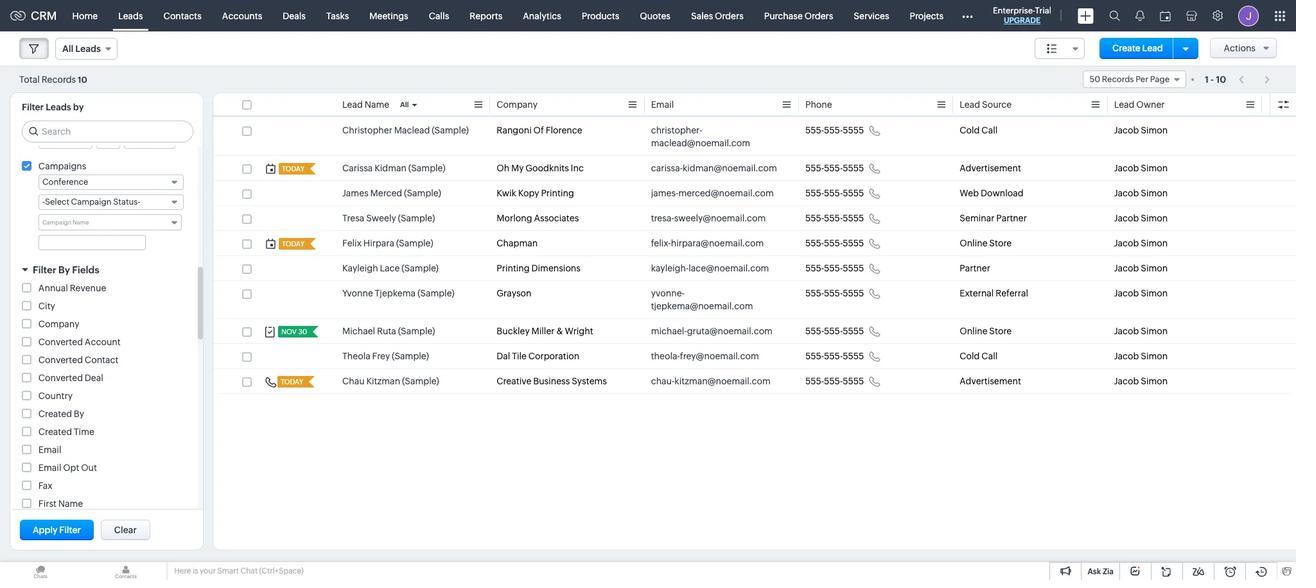 Task type: describe. For each thing, give the bounding box(es) containing it.
oh my goodknits inc
[[497, 163, 584, 174]]

michael ruta (sample)
[[343, 326, 435, 337]]

jacob for yvonne- tjepkema@noemail.com
[[1115, 289, 1140, 299]]

kitzman@noemail.com
[[675, 377, 771, 387]]

is
[[193, 567, 198, 576]]

today for carissa kidman (sample)
[[282, 165, 305, 173]]

lead source
[[960, 100, 1012, 110]]

profile image
[[1239, 5, 1260, 26]]

jacob for felix-hirpara@noemail.com
[[1115, 238, 1140, 249]]

theola frey (sample) link
[[343, 350, 429, 363]]

in the last
[[42, 136, 79, 146]]

(ctrl+space)
[[259, 567, 304, 576]]

5555 for james-merced@noemail.com
[[843, 188, 865, 199]]

rangoni
[[497, 125, 532, 136]]

jacob for michael-gruta@noemail.com
[[1115, 326, 1140, 337]]

here
[[174, 567, 191, 576]]

products
[[582, 11, 620, 21]]

tile
[[512, 352, 527, 362]]

0 vertical spatial printing
[[541, 188, 574, 199]]

5555 for tresa-sweely@noemail.com
[[843, 213, 865, 224]]

christopher maclead (sample) link
[[343, 124, 469, 137]]

50 Records Per Page field
[[1083, 71, 1187, 88]]

simon for james-merced@noemail.com
[[1142, 188, 1169, 199]]

online for felix-hirpara@noemail.com
[[960, 238, 988, 249]]

jacob for carissa-kidman@noemail.com
[[1115, 163, 1140, 174]]

james-
[[651, 188, 679, 199]]

555-555-5555 for felix-hirpara@noemail.com
[[806, 238, 865, 249]]

yvonne- tjepkema@noemail.com link
[[651, 287, 780, 313]]

kayleigh-
[[651, 264, 689, 274]]

referral
[[996, 289, 1029, 299]]

analytics
[[523, 11, 562, 21]]

profile element
[[1231, 0, 1267, 31]]

gruta@noemail.com
[[688, 326, 773, 337]]

jacob for kayleigh-lace@noemail.com
[[1115, 264, 1140, 274]]

source
[[983, 100, 1012, 110]]

jacob simon for chau-kitzman@noemail.com
[[1115, 377, 1169, 387]]

name for lead name
[[365, 100, 390, 110]]

(sample) for tresa sweely (sample)
[[398, 213, 435, 224]]

1 vertical spatial email
[[38, 445, 61, 456]]

store for michael-gruta@noemail.com
[[990, 326, 1012, 337]]

christopher- maclead@noemail.com
[[651, 125, 751, 148]]

email opt out
[[38, 463, 97, 474]]

contacts image
[[85, 563, 166, 581]]

create lead
[[1113, 43, 1164, 53]]

reports
[[470, 11, 503, 21]]

purchase orders link
[[754, 0, 844, 31]]

deals link
[[273, 0, 316, 31]]

time
[[74, 427, 94, 438]]

jacob for james-merced@noemail.com
[[1115, 188, 1140, 199]]

tresa-
[[651, 213, 675, 224]]

filter for filter leads by
[[22, 102, 44, 112]]

advertisement for kitzman@noemail.com
[[960, 377, 1022, 387]]

converted deal
[[38, 373, 103, 384]]

converted account
[[38, 337, 121, 348]]

felix-hirpara@noemail.com link
[[651, 237, 764, 250]]

james merced (sample)
[[343, 188, 441, 199]]

555-555-5555 for chau-kitzman@noemail.com
[[806, 377, 865, 387]]

simon for christopher- maclead@noemail.com
[[1142, 125, 1169, 136]]

annual revenue
[[38, 283, 106, 294]]

michael
[[343, 326, 375, 337]]

analytics link
[[513, 0, 572, 31]]

days
[[128, 136, 146, 146]]

Conference field
[[39, 175, 184, 190]]

annual
[[38, 283, 68, 294]]

first
[[38, 499, 57, 510]]

leads for all leads
[[75, 44, 101, 54]]

555-555-5555 for michael-gruta@noemail.com
[[806, 326, 865, 337]]

5555 for chau-kitzman@noemail.com
[[843, 377, 865, 387]]

reports link
[[460, 0, 513, 31]]

search image
[[1110, 10, 1121, 21]]

by for created
[[74, 409, 84, 420]]

50 records per page
[[1090, 75, 1170, 84]]

lead inside button
[[1143, 43, 1164, 53]]

lace
[[380, 264, 400, 274]]

signals element
[[1129, 0, 1153, 31]]

morlong associates
[[497, 213, 579, 224]]

dal tile corporation
[[497, 352, 580, 362]]

today link for chau
[[278, 377, 305, 388]]

chat
[[241, 567, 258, 576]]

yvonne
[[343, 289, 373, 299]]

online store for gruta@noemail.com
[[960, 326, 1012, 337]]

Search text field
[[22, 121, 193, 142]]

5555 for christopher- maclead@noemail.com
[[843, 125, 865, 136]]

city
[[38, 301, 55, 312]]

5555 for carissa-kidman@noemail.com
[[843, 163, 865, 174]]

555-555-5555 for yvonne- tjepkema@noemail.com
[[806, 289, 865, 299]]

sales orders
[[692, 11, 744, 21]]

carissa kidman (sample)
[[343, 163, 446, 174]]

10 for total records 10
[[78, 75, 87, 85]]

simon for carissa-kidman@noemail.com
[[1142, 163, 1169, 174]]

- inside -select campaign status- "field"
[[42, 197, 45, 207]]

1 vertical spatial partner
[[960, 264, 991, 274]]

All Leads field
[[55, 38, 118, 60]]

yvonne tjepkema (sample)
[[343, 289, 455, 299]]

store for felix-hirpara@noemail.com
[[990, 238, 1012, 249]]

crm link
[[10, 9, 57, 22]]

sweely@noemail.com
[[675, 213, 766, 224]]

orders for sales orders
[[715, 11, 744, 21]]

home
[[72, 11, 98, 21]]

create
[[1113, 43, 1141, 53]]

services link
[[844, 0, 900, 31]]

deal
[[85, 373, 103, 384]]

created by
[[38, 409, 84, 420]]

row group containing christopher maclead (sample)
[[213, 118, 1297, 395]]

5555 for felix-hirpara@noemail.com
[[843, 238, 865, 249]]

michael-
[[651, 326, 688, 337]]

yvonne-
[[651, 289, 685, 299]]

associates
[[534, 213, 579, 224]]

0 vertical spatial partner
[[997, 213, 1028, 224]]

total records 10
[[19, 74, 87, 85]]

dal
[[497, 352, 511, 362]]

oh
[[497, 163, 510, 174]]

create menu image
[[1078, 8, 1094, 23]]

none field campaign name
[[39, 215, 182, 231]]

enterprise-trial upgrade
[[994, 6, 1052, 25]]

today for felix hirpara (sample)
[[282, 240, 305, 248]]

simon for michael-gruta@noemail.com
[[1142, 326, 1169, 337]]

miller
[[532, 326, 555, 337]]

felix hirpara (sample)
[[343, 238, 434, 249]]

owner
[[1137, 100, 1166, 110]]

lace@noemail.com
[[689, 264, 770, 274]]

555-555-5555 for tresa-sweely@noemail.com
[[806, 213, 865, 224]]

tresa-sweely@noemail.com link
[[651, 212, 766, 225]]

(sample) for theola frey (sample)
[[392, 352, 429, 362]]

goodknits
[[526, 163, 569, 174]]

fields
[[72, 265, 99, 276]]

555-555-5555 for christopher- maclead@noemail.com
[[806, 125, 865, 136]]

jacob simon for christopher- maclead@noemail.com
[[1115, 125, 1169, 136]]

simon for tresa-sweely@noemail.com
[[1142, 213, 1169, 224]]

ask
[[1088, 568, 1102, 577]]

contacts
[[164, 11, 202, 21]]

accounts link
[[212, 0, 273, 31]]

simon for yvonne- tjepkema@noemail.com
[[1142, 289, 1169, 299]]

merced@noemail.com
[[679, 188, 774, 199]]

(sample) for felix hirpara (sample)
[[396, 238, 434, 249]]

christopher maclead (sample)
[[343, 125, 469, 136]]

nov 30 link
[[278, 326, 309, 338]]

felix-hirpara@noemail.com
[[651, 238, 764, 249]]

(sample) for christopher maclead (sample)
[[432, 125, 469, 136]]

1 horizontal spatial company
[[497, 100, 538, 110]]

tasks
[[326, 11, 349, 21]]

james
[[343, 188, 369, 199]]

buckley
[[497, 326, 530, 337]]

555-555-5555 for theola-frey@noemail.com
[[806, 352, 865, 362]]

deals
[[283, 11, 306, 21]]

1
[[1206, 74, 1210, 85]]



Task type: locate. For each thing, give the bounding box(es) containing it.
jacob simon for yvonne- tjepkema@noemail.com
[[1115, 289, 1169, 299]]

frey@noemail.com
[[680, 352, 760, 362]]

call down "lead source"
[[982, 125, 998, 136]]

kayleigh-lace@noemail.com link
[[651, 262, 770, 275]]

1 jacob simon from the top
[[1115, 125, 1169, 136]]

555-555-5555 for carissa-kidman@noemail.com
[[806, 163, 865, 174]]

cold call for christopher- maclead@noemail.com
[[960, 125, 998, 136]]

1 converted from the top
[[38, 337, 83, 348]]

james-merced@noemail.com
[[651, 188, 774, 199]]

frey
[[372, 352, 390, 362]]

web download
[[960, 188, 1024, 199]]

5 555-555-5555 from the top
[[806, 238, 865, 249]]

systems
[[572, 377, 607, 387]]

lead for lead owner
[[1115, 100, 1135, 110]]

1 horizontal spatial records
[[1103, 75, 1135, 84]]

0 vertical spatial online store
[[960, 238, 1012, 249]]

1 online store from the top
[[960, 238, 1012, 249]]

yvonne tjepkema (sample) link
[[343, 287, 455, 300]]

email
[[651, 100, 674, 110], [38, 445, 61, 456], [38, 463, 61, 474]]

jacob simon for james-merced@noemail.com
[[1115, 188, 1169, 199]]

created for created time
[[38, 427, 72, 438]]

1 vertical spatial call
[[982, 352, 998, 362]]

filter
[[22, 102, 44, 112], [33, 265, 56, 276], [59, 526, 81, 536]]

name right first
[[58, 499, 83, 510]]

leads left by
[[46, 102, 71, 112]]

(sample) for kayleigh lace (sample)
[[402, 264, 439, 274]]

converted for converted account
[[38, 337, 83, 348]]

cold down external
[[960, 352, 980, 362]]

orders right "purchase"
[[805, 11, 834, 21]]

cold for christopher- maclead@noemail.com
[[960, 125, 980, 136]]

-Select Campaign Status- field
[[39, 195, 184, 210]]

services
[[854, 11, 890, 21]]

online for michael-gruta@noemail.com
[[960, 326, 988, 337]]

seminar
[[960, 213, 995, 224]]

2 simon from the top
[[1142, 163, 1169, 174]]

1 vertical spatial by
[[74, 409, 84, 420]]

filter inside filter by fields dropdown button
[[33, 265, 56, 276]]

ask zia
[[1088, 568, 1114, 577]]

contact
[[85, 355, 119, 366]]

1 vertical spatial leads
[[75, 44, 101, 54]]

1 vertical spatial today link
[[279, 238, 306, 250]]

None field
[[1035, 38, 1086, 59], [39, 215, 182, 231]]

0 vertical spatial -
[[1211, 74, 1215, 85]]

0 vertical spatial by
[[58, 265, 70, 276]]

1 vertical spatial all
[[400, 101, 409, 109]]

10 right 1
[[1217, 74, 1227, 85]]

1 vertical spatial converted
[[38, 355, 83, 366]]

orders
[[715, 11, 744, 21], [805, 11, 834, 21]]

(sample) for michael ruta (sample)
[[398, 326, 435, 337]]

1 vertical spatial today
[[282, 240, 305, 248]]

calls
[[429, 11, 449, 21]]

2 vertical spatial converted
[[38, 373, 83, 384]]

0 vertical spatial leads
[[118, 11, 143, 21]]

navigation
[[1233, 70, 1278, 89]]

signals image
[[1136, 10, 1145, 21]]

10 jacob from the top
[[1115, 377, 1140, 387]]

in the last field
[[39, 134, 93, 149]]

here is your smart chat (ctrl+space)
[[174, 567, 304, 576]]

meetings
[[370, 11, 409, 21]]

name for first name
[[58, 499, 83, 510]]

none field size
[[1035, 38, 1086, 59]]

store down external referral
[[990, 326, 1012, 337]]

by for filter
[[58, 265, 70, 276]]

0 vertical spatial name
[[365, 100, 390, 110]]

1 cold call from the top
[[960, 125, 998, 136]]

1 vertical spatial online
[[960, 326, 988, 337]]

partner up external
[[960, 264, 991, 274]]

tjepkema
[[375, 289, 416, 299]]

filter by fields button
[[10, 259, 203, 282]]

jacob for tresa-sweely@noemail.com
[[1115, 213, 1140, 224]]

0 vertical spatial email
[[651, 100, 674, 110]]

filter inside apply filter button
[[59, 526, 81, 536]]

printing up grayson on the left of page
[[497, 264, 530, 274]]

1 vertical spatial advertisement
[[960, 377, 1022, 387]]

hirpara
[[364, 238, 395, 249]]

2 vertical spatial today
[[281, 379, 303, 386]]

chau kitzman (sample) link
[[343, 375, 439, 388]]

quotes
[[640, 11, 671, 21]]

2 converted from the top
[[38, 355, 83, 366]]

calendar image
[[1161, 11, 1172, 21]]

3 simon from the top
[[1142, 188, 1169, 199]]

1 store from the top
[[990, 238, 1012, 249]]

2 vertical spatial email
[[38, 463, 61, 474]]

2 online from the top
[[960, 326, 988, 337]]

(sample) right tjepkema
[[418, 289, 455, 299]]

4 555-555-5555 from the top
[[806, 213, 865, 224]]

8 jacob simon from the top
[[1115, 326, 1169, 337]]

records for total
[[42, 74, 76, 85]]

lead for lead source
[[960, 100, 981, 110]]

kitzman
[[367, 377, 400, 387]]

chats image
[[0, 563, 81, 581]]

8 jacob from the top
[[1115, 326, 1140, 337]]

kayleigh lace (sample)
[[343, 264, 439, 274]]

2 cold call from the top
[[960, 352, 998, 362]]

store down seminar partner
[[990, 238, 1012, 249]]

(sample) right maclead
[[432, 125, 469, 136]]

1 horizontal spatial orders
[[805, 11, 834, 21]]

orders for purchase orders
[[805, 11, 834, 21]]

0 vertical spatial cold
[[960, 125, 980, 136]]

1 5555 from the top
[[843, 125, 865, 136]]

converted up "country"
[[38, 373, 83, 384]]

partner down download
[[997, 213, 1028, 224]]

0 horizontal spatial by
[[58, 265, 70, 276]]

filter leads by
[[22, 102, 84, 112]]

0 vertical spatial online
[[960, 238, 988, 249]]

0 vertical spatial today link
[[279, 163, 306, 175]]

cold for theola-frey@noemail.com
[[960, 352, 980, 362]]

upgrade
[[1004, 16, 1041, 25]]

0 horizontal spatial records
[[42, 74, 76, 85]]

conference
[[42, 177, 88, 187]]

0 vertical spatial call
[[982, 125, 998, 136]]

online down seminar
[[960, 238, 988, 249]]

1 horizontal spatial none field
[[1035, 38, 1086, 59]]

all for all leads
[[62, 44, 73, 54]]

sales orders link
[[681, 0, 754, 31]]

1 horizontal spatial name
[[365, 100, 390, 110]]

10 jacob simon from the top
[[1115, 377, 1169, 387]]

email up christopher-
[[651, 100, 674, 110]]

9 simon from the top
[[1142, 352, 1169, 362]]

7 555-555-5555 from the top
[[806, 289, 865, 299]]

0 horizontal spatial all
[[62, 44, 73, 54]]

by up the annual revenue
[[58, 265, 70, 276]]

2 jacob from the top
[[1115, 163, 1140, 174]]

(sample) right merced
[[404, 188, 441, 199]]

10 for 1 - 10
[[1217, 74, 1227, 85]]

0 horizontal spatial orders
[[715, 11, 744, 21]]

advertisement for kidman@noemail.com
[[960, 163, 1022, 174]]

1 horizontal spatial partner
[[997, 213, 1028, 224]]

jacob for christopher- maclead@noemail.com
[[1115, 125, 1140, 136]]

company up "rangoni"
[[497, 100, 538, 110]]

theola frey (sample)
[[343, 352, 429, 362]]

10 5555 from the top
[[843, 377, 865, 387]]

3 555-555-5555 from the top
[[806, 188, 865, 199]]

5555 for kayleigh-lace@noemail.com
[[843, 264, 865, 274]]

3 5555 from the top
[[843, 188, 865, 199]]

jacob simon for michael-gruta@noemail.com
[[1115, 326, 1169, 337]]

10 simon from the top
[[1142, 377, 1169, 387]]

1 simon from the top
[[1142, 125, 1169, 136]]

0 horizontal spatial printing
[[497, 264, 530, 274]]

jacob simon for felix-hirpara@noemail.com
[[1115, 238, 1169, 249]]

jacob simon for kayleigh-lace@noemail.com
[[1115, 264, 1169, 274]]

simon for theola-frey@noemail.com
[[1142, 352, 1169, 362]]

9 jacob simon from the top
[[1115, 352, 1169, 362]]

3 converted from the top
[[38, 373, 83, 384]]

today link for felix
[[279, 238, 306, 250]]

orders right sales
[[715, 11, 744, 21]]

1 jacob from the top
[[1115, 125, 1140, 136]]

9 5555 from the top
[[843, 352, 865, 362]]

cold call for theola-frey@noemail.com
[[960, 352, 998, 362]]

kidman
[[375, 163, 407, 174]]

1 horizontal spatial by
[[74, 409, 84, 420]]

today link for carissa
[[279, 163, 306, 175]]

2 555-555-5555 from the top
[[806, 163, 865, 174]]

(sample) for yvonne tjepkema (sample)
[[418, 289, 455, 299]]

call down external referral
[[982, 352, 998, 362]]

10 up by
[[78, 75, 87, 85]]

dimensions
[[532, 264, 581, 274]]

fax
[[38, 481, 53, 492]]

converted for converted deal
[[38, 373, 83, 384]]

leads down home
[[75, 44, 101, 54]]

of
[[534, 125, 544, 136]]

simon for kayleigh-lace@noemail.com
[[1142, 264, 1169, 274]]

2 vertical spatial filter
[[59, 526, 81, 536]]

sales
[[692, 11, 714, 21]]

4 jacob from the top
[[1115, 213, 1140, 224]]

select
[[45, 197, 69, 207]]

-
[[1211, 74, 1215, 85], [42, 197, 45, 207]]

4 simon from the top
[[1142, 213, 1169, 224]]

sweely
[[366, 213, 396, 224]]

0 horizontal spatial none field
[[39, 215, 182, 231]]

projects link
[[900, 0, 954, 31]]

converted for converted contact
[[38, 355, 83, 366]]

(sample) right kidman
[[409, 163, 446, 174]]

lead right create
[[1143, 43, 1164, 53]]

0 vertical spatial cold call
[[960, 125, 998, 136]]

3 jacob simon from the top
[[1115, 188, 1169, 199]]

all leads
[[62, 44, 101, 54]]

(sample) for james merced (sample)
[[404, 188, 441, 199]]

555-555-5555 for kayleigh-lace@noemail.com
[[806, 264, 865, 274]]

None text field
[[39, 236, 145, 250]]

online store down seminar partner
[[960, 238, 1012, 249]]

6 5555 from the top
[[843, 264, 865, 274]]

lead
[[1143, 43, 1164, 53], [343, 100, 363, 110], [960, 100, 981, 110], [1115, 100, 1135, 110]]

all up christopher maclead (sample) on the left of page
[[400, 101, 409, 109]]

(sample) right lace
[[402, 264, 439, 274]]

1 vertical spatial cold call
[[960, 352, 998, 362]]

(sample)
[[432, 125, 469, 136], [409, 163, 446, 174], [404, 188, 441, 199], [398, 213, 435, 224], [396, 238, 434, 249], [402, 264, 439, 274], [418, 289, 455, 299], [398, 326, 435, 337], [392, 352, 429, 362], [402, 377, 439, 387]]

lead up christopher
[[343, 100, 363, 110]]

2 created from the top
[[38, 427, 72, 438]]

(sample) for chau kitzman (sample)
[[402, 377, 439, 387]]

trial
[[1036, 6, 1052, 15]]

partner
[[997, 213, 1028, 224], [960, 264, 991, 274]]

days field
[[124, 134, 175, 149]]

0 vertical spatial company
[[497, 100, 538, 110]]

1 vertical spatial name
[[58, 499, 83, 510]]

555-555-5555 for james-merced@noemail.com
[[806, 188, 865, 199]]

theola-
[[651, 352, 680, 362]]

online store
[[960, 238, 1012, 249], [960, 326, 1012, 337]]

10 inside the total records 10
[[78, 75, 87, 85]]

cold down "lead source"
[[960, 125, 980, 136]]

1 horizontal spatial -
[[1211, 74, 1215, 85]]

(sample) right the frey
[[392, 352, 429, 362]]

records right '50'
[[1103, 75, 1135, 84]]

1 vertical spatial created
[[38, 427, 72, 438]]

1 vertical spatial online store
[[960, 326, 1012, 337]]

6 555-555-5555 from the top
[[806, 264, 865, 274]]

jacob for chau-kitzman@noemail.com
[[1115, 377, 1140, 387]]

download
[[981, 188, 1024, 199]]

0 vertical spatial store
[[990, 238, 1012, 249]]

hirpara@noemail.com
[[671, 238, 764, 249]]

2 advertisement from the top
[[960, 377, 1022, 387]]

none field down -select campaign status- "field" at the top
[[39, 215, 182, 231]]

5555 for yvonne- tjepkema@noemail.com
[[843, 289, 865, 299]]

converted contact
[[38, 355, 119, 366]]

9 jacob from the top
[[1115, 352, 1140, 362]]

1 vertical spatial none field
[[39, 215, 182, 231]]

theola-frey@noemail.com link
[[651, 350, 760, 363]]

- right 1
[[1211, 74, 1215, 85]]

online down external
[[960, 326, 988, 337]]

-select campaign status-
[[42, 197, 140, 207]]

1 advertisement from the top
[[960, 163, 1022, 174]]

company
[[497, 100, 538, 110], [38, 319, 79, 330]]

1 call from the top
[[982, 125, 998, 136]]

7 5555 from the top
[[843, 289, 865, 299]]

1 online from the top
[[960, 238, 988, 249]]

(sample) right the ruta
[[398, 326, 435, 337]]

apply
[[33, 526, 58, 536]]

chau kitzman (sample)
[[343, 377, 439, 387]]

0 vertical spatial converted
[[38, 337, 83, 348]]

chapman
[[497, 238, 538, 249]]

revenue
[[70, 283, 106, 294]]

5555
[[843, 125, 865, 136], [843, 163, 865, 174], [843, 188, 865, 199], [843, 213, 865, 224], [843, 238, 865, 249], [843, 264, 865, 274], [843, 289, 865, 299], [843, 326, 865, 337], [843, 352, 865, 362], [843, 377, 865, 387]]

2 jacob simon from the top
[[1115, 163, 1169, 174]]

records for 50
[[1103, 75, 1135, 84]]

5 jacob simon from the top
[[1115, 238, 1169, 249]]

printing
[[541, 188, 574, 199], [497, 264, 530, 274]]

name
[[365, 100, 390, 110], [58, 499, 83, 510]]

leads inside 'field'
[[75, 44, 101, 54]]

5 jacob from the top
[[1115, 238, 1140, 249]]

8 5555 from the top
[[843, 326, 865, 337]]

1 vertical spatial printing
[[497, 264, 530, 274]]

1 vertical spatial -
[[42, 197, 45, 207]]

created down "country"
[[38, 409, 72, 420]]

converted up converted contact
[[38, 337, 83, 348]]

9 555-555-5555 from the top
[[806, 352, 865, 362]]

records up 'filter leads by'
[[42, 74, 76, 85]]

search element
[[1102, 0, 1129, 31]]

by
[[58, 265, 70, 276], [74, 409, 84, 420]]

10 555-555-5555 from the top
[[806, 377, 865, 387]]

1 horizontal spatial printing
[[541, 188, 574, 199]]

1 orders from the left
[[715, 11, 744, 21]]

created down created by
[[38, 427, 72, 438]]

2 orders from the left
[[805, 11, 834, 21]]

florence
[[546, 125, 583, 136]]

theola-frey@noemail.com
[[651, 352, 760, 362]]

1 horizontal spatial all
[[400, 101, 409, 109]]

morlong
[[497, 213, 533, 224]]

(sample) down the james merced (sample) link at the left top of page
[[398, 213, 435, 224]]

cold call down external
[[960, 352, 998, 362]]

records inside field
[[1103, 75, 1135, 84]]

Campaign Name text field
[[42, 217, 166, 227]]

online store for hirpara@noemail.com
[[960, 238, 1012, 249]]

(sample) for carissa kidman (sample)
[[409, 163, 446, 174]]

7 jacob from the top
[[1115, 289, 1140, 299]]

simon for chau-kitzman@noemail.com
[[1142, 377, 1169, 387]]

7 jacob simon from the top
[[1115, 289, 1169, 299]]

0 horizontal spatial name
[[58, 499, 83, 510]]

row group
[[213, 118, 1297, 395]]

apply filter button
[[20, 521, 94, 541]]

buckley miller & wright
[[497, 326, 594, 337]]

7 simon from the top
[[1142, 289, 1169, 299]]

4 5555 from the top
[[843, 213, 865, 224]]

today link
[[279, 163, 306, 175], [279, 238, 306, 250], [278, 377, 305, 388]]

purchase
[[765, 11, 803, 21]]

2 vertical spatial leads
[[46, 102, 71, 112]]

2 call from the top
[[982, 352, 998, 362]]

6 simon from the top
[[1142, 264, 1169, 274]]

- down conference at the top left of page
[[42, 197, 45, 207]]

0 vertical spatial filter
[[22, 102, 44, 112]]

(sample) up kayleigh lace (sample) link
[[396, 238, 434, 249]]

1 created from the top
[[38, 409, 72, 420]]

5 simon from the top
[[1142, 238, 1169, 249]]

leads right home
[[118, 11, 143, 21]]

filter by fields
[[33, 265, 99, 276]]

tasks link
[[316, 0, 359, 31]]

0 horizontal spatial -
[[42, 197, 45, 207]]

name up christopher
[[365, 100, 390, 110]]

simon
[[1142, 125, 1169, 136], [1142, 163, 1169, 174], [1142, 188, 1169, 199], [1142, 213, 1169, 224], [1142, 238, 1169, 249], [1142, 264, 1169, 274], [1142, 289, 1169, 299], [1142, 326, 1169, 337], [1142, 352, 1169, 362], [1142, 377, 1169, 387]]

create menu element
[[1071, 0, 1102, 31]]

filter up the annual
[[33, 265, 56, 276]]

2 horizontal spatial leads
[[118, 11, 143, 21]]

0 horizontal spatial 10
[[78, 75, 87, 85]]

1 vertical spatial store
[[990, 326, 1012, 337]]

2 cold from the top
[[960, 352, 980, 362]]

creative business systems
[[497, 377, 607, 387]]

christopher- maclead@noemail.com link
[[651, 124, 780, 150]]

jacob for theola-frey@noemail.com
[[1115, 352, 1140, 362]]

0 horizontal spatial leads
[[46, 102, 71, 112]]

2 vertical spatial today link
[[278, 377, 305, 388]]

1 cold from the top
[[960, 125, 980, 136]]

simon for felix-hirpara@noemail.com
[[1142, 238, 1169, 249]]

6 jacob simon from the top
[[1115, 264, 1169, 274]]

merced
[[371, 188, 402, 199]]

filter for filter by fields
[[33, 265, 56, 276]]

1 vertical spatial filter
[[33, 265, 56, 276]]

0 vertical spatial advertisement
[[960, 163, 1022, 174]]

5 5555 from the top
[[843, 238, 865, 249]]

converted up "converted deal"
[[38, 355, 83, 366]]

none field down the trial
[[1035, 38, 1086, 59]]

3 jacob from the top
[[1115, 188, 1140, 199]]

today for chau kitzman (sample)
[[281, 379, 303, 386]]

page
[[1151, 75, 1170, 84]]

4 jacob simon from the top
[[1115, 213, 1169, 224]]

0 vertical spatial none field
[[1035, 38, 1086, 59]]

6 jacob from the top
[[1115, 264, 1140, 274]]

printing up the associates
[[541, 188, 574, 199]]

by
[[73, 102, 84, 112]]

lead left source
[[960, 100, 981, 110]]

2 store from the top
[[990, 326, 1012, 337]]

all inside 'field'
[[62, 44, 73, 54]]

rangoni of florence
[[497, 125, 583, 136]]

email down created time
[[38, 445, 61, 456]]

printing dimensions
[[497, 264, 581, 274]]

cold call down "lead source"
[[960, 125, 998, 136]]

0 horizontal spatial company
[[38, 319, 79, 330]]

5555 for michael-gruta@noemail.com
[[843, 326, 865, 337]]

1 horizontal spatial 10
[[1217, 74, 1227, 85]]

call for christopher- maclead@noemail.com
[[982, 125, 998, 136]]

all for all
[[400, 101, 409, 109]]

per
[[1136, 75, 1149, 84]]

all up the total records 10
[[62, 44, 73, 54]]

0 horizontal spatial partner
[[960, 264, 991, 274]]

created for created by
[[38, 409, 72, 420]]

1 vertical spatial cold
[[960, 352, 980, 362]]

0 vertical spatial all
[[62, 44, 73, 54]]

2 online store from the top
[[960, 326, 1012, 337]]

jacob simon for tresa-sweely@noemail.com
[[1115, 213, 1169, 224]]

calls link
[[419, 0, 460, 31]]

2 5555 from the top
[[843, 163, 865, 174]]

email up fax
[[38, 463, 61, 474]]

jacob simon for carissa-kidman@noemail.com
[[1115, 163, 1169, 174]]

8 simon from the top
[[1142, 326, 1169, 337]]

chau-kitzman@noemail.com link
[[651, 375, 771, 388]]

tresa sweely (sample)
[[343, 213, 435, 224]]

1 555-555-5555 from the top
[[806, 125, 865, 136]]

today
[[282, 165, 305, 173], [282, 240, 305, 248], [281, 379, 303, 386]]

1 vertical spatial company
[[38, 319, 79, 330]]

size image
[[1048, 43, 1058, 55]]

company down the city
[[38, 319, 79, 330]]

carissa kidman (sample) link
[[343, 162, 446, 175]]

0 vertical spatial created
[[38, 409, 72, 420]]

lead down 50 records per page
[[1115, 100, 1135, 110]]

filter right apply
[[59, 526, 81, 536]]

filter down total
[[22, 102, 44, 112]]

create lead button
[[1100, 38, 1177, 59]]

by inside filter by fields dropdown button
[[58, 265, 70, 276]]

0 vertical spatial today
[[282, 165, 305, 173]]

by up the time
[[74, 409, 84, 420]]

call for theola-frey@noemail.com
[[982, 352, 998, 362]]

8 555-555-5555 from the top
[[806, 326, 865, 337]]

jacob simon for theola-frey@noemail.com
[[1115, 352, 1169, 362]]

5555 for theola-frey@noemail.com
[[843, 352, 865, 362]]

lead for lead name
[[343, 100, 363, 110]]

leads for filter leads by
[[46, 102, 71, 112]]

(sample) right kitzman
[[402, 377, 439, 387]]

1 horizontal spatial leads
[[75, 44, 101, 54]]

online store down external referral
[[960, 326, 1012, 337]]

Other Modules field
[[954, 5, 982, 26]]



Task type: vqa. For each thing, say whether or not it's contained in the screenshot.


